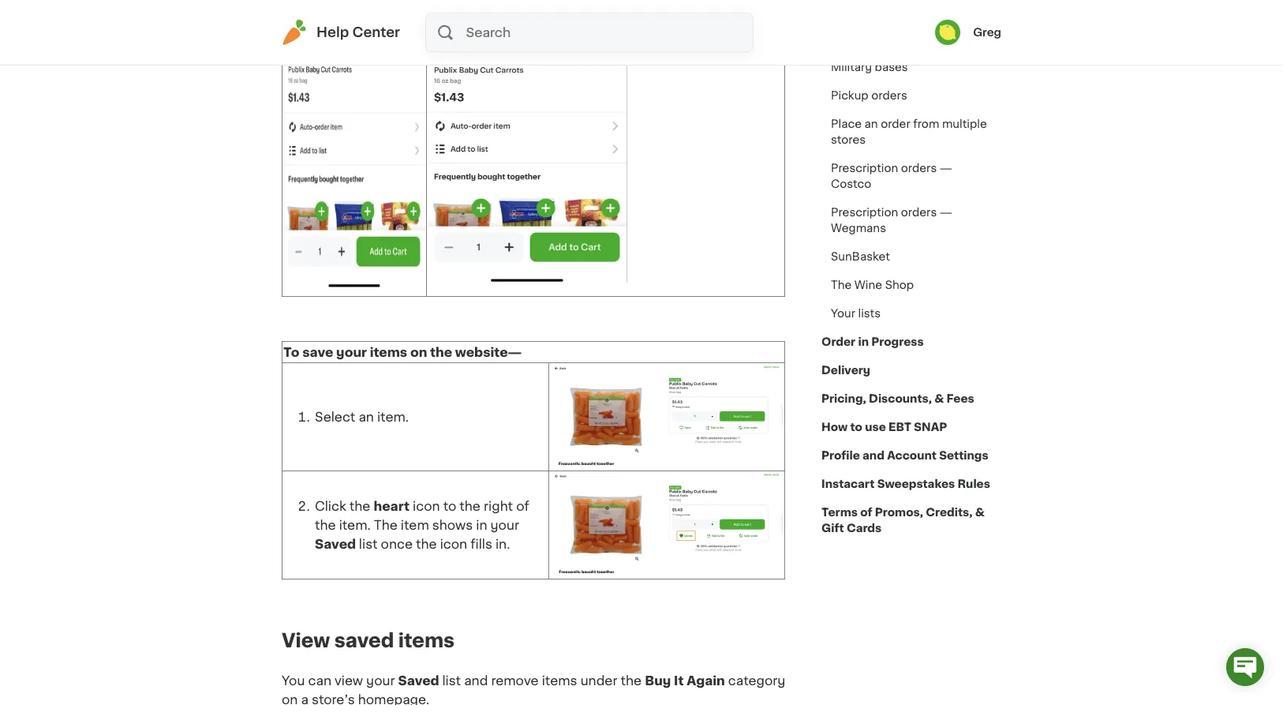 Task type: vqa. For each thing, say whether or not it's contained in the screenshot.
rightmost Return
no



Task type: locate. For each thing, give the bounding box(es) containing it.
icon up the item
[[413, 500, 440, 512]]

user avatar image
[[936, 20, 961, 45]]

profile
[[822, 450, 860, 461]]

the up 'shows' at the bottom left
[[460, 500, 481, 512]]

prescription
[[831, 163, 899, 174], [831, 207, 899, 218]]

1 vertical spatial an
[[359, 410, 374, 423]]

on left website—
[[410, 346, 427, 358]]

list left once
[[359, 538, 378, 550]]

item.
[[377, 410, 409, 423], [339, 519, 371, 531]]

your up "in."
[[491, 519, 519, 531]]

saved down click
[[315, 538, 356, 550]]

you can view your saved list and remove items under the buy it again
[[282, 674, 725, 687]]

select an item.
[[315, 410, 409, 423]]

in up the fills
[[476, 519, 488, 531]]

in right "order"
[[859, 336, 869, 347]]

the left buy at right bottom
[[621, 674, 642, 687]]

the inside icon to the right of the item. the item shows in your saved list once the icon fills in.
[[374, 519, 398, 531]]

0 vertical spatial an
[[865, 118, 878, 129]]

an left order
[[865, 118, 878, 129]]

0 horizontal spatial of
[[516, 500, 530, 512]]

and left 'remove'
[[464, 674, 488, 687]]

1 horizontal spatial the
[[831, 279, 852, 291]]

help center
[[317, 26, 400, 39]]

items
[[370, 346, 408, 358], [399, 631, 455, 650], [542, 674, 578, 687]]

center
[[352, 26, 400, 39]]

of up cards
[[861, 507, 873, 518]]

orders inside prescription orders — costco
[[901, 163, 937, 174]]

can
[[308, 674, 332, 687]]

items up select an item.
[[370, 346, 408, 358]]

1 horizontal spatial to
[[851, 422, 863, 433]]

&
[[935, 393, 944, 404], [976, 507, 985, 518]]

orders down prescription orders — costco link
[[901, 207, 937, 218]]

list
[[359, 538, 378, 550], [442, 674, 461, 687]]

your right save
[[336, 346, 367, 358]]

the
[[831, 279, 852, 291], [374, 519, 398, 531]]

of inside icon to the right of the item. the item shows in your saved list once the icon fills in.
[[516, 500, 530, 512]]

— down prescription orders — costco link
[[940, 207, 953, 218]]

wegmans
[[831, 223, 887, 234]]

account
[[888, 450, 937, 461]]

a
[[301, 693, 309, 705]]

prescription orders — costco
[[831, 163, 953, 189]]

— inside prescription orders — wegmans
[[940, 207, 953, 218]]

item. inside icon to the right of the item. the item shows in your saved list once the icon fills in.
[[339, 519, 371, 531]]

and
[[863, 450, 885, 461], [464, 674, 488, 687]]

1 vertical spatial items
[[399, 631, 455, 650]]

1 horizontal spatial item.
[[377, 410, 409, 423]]

1 horizontal spatial on
[[410, 346, 427, 358]]

prescription up wegmans
[[831, 207, 899, 218]]

prescription inside prescription orders — costco
[[831, 163, 899, 174]]

the down click
[[315, 519, 336, 531]]

item. down click the heart
[[339, 519, 371, 531]]

to
[[851, 422, 863, 433], [443, 500, 457, 512]]

0 horizontal spatial list
[[359, 538, 378, 550]]

0 vertical spatial saved
[[315, 538, 356, 550]]

icon down 'shows' at the bottom left
[[440, 538, 468, 550]]

save
[[303, 346, 333, 358]]

— for prescription orders — costco
[[940, 163, 953, 174]]

list inside icon to the right of the item. the item shows in your saved list once the icon fills in.
[[359, 538, 378, 550]]

to up 'shows' at the bottom left
[[443, 500, 457, 512]]

snap
[[914, 422, 948, 433]]

1 vertical spatial item.
[[339, 519, 371, 531]]

& left fees
[[935, 393, 944, 404]]

2 vertical spatial your
[[366, 674, 395, 687]]

prescription up the costco
[[831, 163, 899, 174]]

delivery link
[[822, 356, 871, 384]]

1 vertical spatial —
[[940, 207, 953, 218]]

items left under
[[542, 674, 578, 687]]

your up homepage.
[[366, 674, 395, 687]]

order in progress
[[822, 336, 924, 347]]

— down multiple
[[940, 163, 953, 174]]

— for prescription orders — wegmans
[[940, 207, 953, 218]]

2 vertical spatial items
[[542, 674, 578, 687]]

list left 'remove'
[[442, 674, 461, 687]]

0 horizontal spatial on
[[282, 693, 298, 705]]

pickup orders link
[[822, 81, 917, 110]]

of inside terms of promos, credits, & gift cards
[[861, 507, 873, 518]]

0 horizontal spatial item.
[[339, 519, 371, 531]]

select
[[315, 410, 356, 423]]

how to use ebt snap
[[822, 422, 948, 433]]

prescription inside prescription orders — wegmans
[[831, 207, 899, 218]]

saved up homepage.
[[398, 674, 440, 687]]

the right click
[[350, 500, 371, 512]]

orders down the place an order from multiple stores link
[[901, 163, 937, 174]]

0 vertical spatial orders
[[872, 90, 908, 101]]

0 vertical spatial to
[[851, 422, 863, 433]]

0 horizontal spatial the
[[374, 519, 398, 531]]

1 horizontal spatial and
[[863, 450, 885, 461]]

right
[[484, 500, 513, 512]]

prescription orders — wegmans
[[831, 207, 953, 234]]

shop
[[886, 279, 914, 291]]

an
[[865, 118, 878, 129], [359, 410, 374, 423]]

the wine shop link
[[822, 271, 924, 299]]

an right select
[[359, 410, 374, 423]]

and down use on the right bottom of page
[[863, 450, 885, 461]]

instacart sweepstakes rules
[[822, 478, 991, 489]]

0 horizontal spatial an
[[359, 410, 374, 423]]

0 vertical spatial in
[[859, 336, 869, 347]]

pricing, discounts, & fees link
[[822, 384, 975, 413]]

of right right
[[516, 500, 530, 512]]

progress
[[872, 336, 924, 347]]

click
[[315, 500, 346, 512]]

orders
[[872, 90, 908, 101], [901, 163, 937, 174], [901, 207, 937, 218]]

sweepstakes
[[878, 478, 955, 489]]

website—
[[455, 346, 522, 358]]

your
[[336, 346, 367, 358], [491, 519, 519, 531], [366, 674, 395, 687]]

2 vertical spatial orders
[[901, 207, 937, 218]]

0 horizontal spatial saved
[[315, 538, 356, 550]]

pickup orders
[[831, 90, 908, 101]]

2 prescription from the top
[[831, 207, 899, 218]]

greg link
[[936, 20, 1002, 45]]

settings
[[940, 450, 989, 461]]

—
[[940, 163, 953, 174], [940, 207, 953, 218]]

1 — from the top
[[940, 163, 953, 174]]

1 vertical spatial &
[[976, 507, 985, 518]]

0 horizontal spatial in
[[476, 519, 488, 531]]

orders inside pickup orders link
[[872, 90, 908, 101]]

items right saved
[[399, 631, 455, 650]]

to left use on the right bottom of page
[[851, 422, 863, 433]]

cards
[[847, 523, 882, 534]]

1 vertical spatial saved
[[398, 674, 440, 687]]

place an order from multiple stores link
[[822, 110, 1002, 154]]

remove
[[491, 674, 539, 687]]

1 vertical spatial to
[[443, 500, 457, 512]]

1 prescription from the top
[[831, 163, 899, 174]]

the left wine
[[831, 279, 852, 291]]

saved inside icon to the right of the item. the item shows in your saved list once the icon fills in.
[[315, 538, 356, 550]]

category on a store's homepage.
[[282, 674, 786, 705]]

icon to the right of the item. the item shows in your saved list once the icon fills in.
[[315, 500, 530, 550]]

0 horizontal spatial &
[[935, 393, 944, 404]]

1 horizontal spatial in
[[859, 336, 869, 347]]

0 horizontal spatial to
[[443, 500, 457, 512]]

on
[[410, 346, 427, 358], [282, 693, 298, 705]]

1 horizontal spatial list
[[442, 674, 461, 687]]

under
[[581, 674, 618, 687]]

saved
[[315, 538, 356, 550], [398, 674, 440, 687]]

Search search field
[[465, 13, 753, 51]]

in
[[859, 336, 869, 347], [476, 519, 488, 531]]

1 vertical spatial your
[[491, 519, 519, 531]]

& down rules at the right bottom of the page
[[976, 507, 985, 518]]

on left the a
[[282, 693, 298, 705]]

your lists link
[[822, 299, 891, 328]]

— inside prescription orders — costco
[[940, 163, 953, 174]]

2 — from the top
[[940, 207, 953, 218]]

1 vertical spatial in
[[476, 519, 488, 531]]

military bases
[[831, 62, 909, 73]]

to inside "how to use ebt snap" link
[[851, 422, 863, 433]]

orders for prescription orders — wegmans
[[901, 207, 937, 218]]

1 vertical spatial orders
[[901, 163, 937, 174]]

you
[[282, 674, 305, 687]]

item. right select
[[377, 410, 409, 423]]

1 horizontal spatial of
[[861, 507, 873, 518]]

the down heart
[[374, 519, 398, 531]]

0 vertical spatial and
[[863, 450, 885, 461]]

1 vertical spatial the
[[374, 519, 398, 531]]

0 vertical spatial the
[[831, 279, 852, 291]]

1 horizontal spatial an
[[865, 118, 878, 129]]

1 horizontal spatial &
[[976, 507, 985, 518]]

an for item.
[[359, 410, 374, 423]]

an for order
[[865, 118, 878, 129]]

multiple
[[943, 118, 987, 129]]

0 vertical spatial your
[[336, 346, 367, 358]]

0 vertical spatial —
[[940, 163, 953, 174]]

sunbasket
[[831, 251, 890, 262]]

orders down "bases"
[[872, 90, 908, 101]]

0 vertical spatial list
[[359, 538, 378, 550]]

military bases link
[[822, 53, 918, 81]]

an inside place an order from multiple stores
[[865, 118, 878, 129]]

1 vertical spatial list
[[442, 674, 461, 687]]

1 vertical spatial and
[[464, 674, 488, 687]]

terms of promos, credits, & gift cards link
[[822, 498, 1002, 542]]

0 vertical spatial &
[[935, 393, 944, 404]]

1 vertical spatial on
[[282, 693, 298, 705]]

to inside icon to the right of the item. the item shows in your saved list once the icon fills in.
[[443, 500, 457, 512]]

instacart sweepstakes rules link
[[822, 470, 991, 498]]

use
[[865, 422, 886, 433]]

0 vertical spatial prescription
[[831, 163, 899, 174]]

gift
[[822, 523, 844, 534]]

from
[[914, 118, 940, 129]]

on inside category on a store's homepage.
[[282, 693, 298, 705]]

discounts,
[[869, 393, 932, 404]]

orders inside prescription orders — wegmans
[[901, 207, 937, 218]]

orders for pickup orders
[[872, 90, 908, 101]]

help
[[317, 26, 349, 39]]

0 horizontal spatial and
[[464, 674, 488, 687]]

1 vertical spatial prescription
[[831, 207, 899, 218]]



Task type: describe. For each thing, give the bounding box(es) containing it.
instacart image
[[282, 20, 307, 45]]

prescription orders — costco link
[[822, 154, 1002, 198]]

how to use ebt snap link
[[822, 413, 948, 441]]

prescription orders — wegmans link
[[822, 198, 1002, 242]]

delivery
[[822, 365, 871, 376]]

order
[[881, 118, 911, 129]]

promos,
[[875, 507, 924, 518]]

your
[[831, 308, 856, 319]]

fees
[[947, 393, 975, 404]]

rules
[[958, 478, 991, 489]]

item
[[401, 519, 429, 531]]

the wine shop
[[831, 279, 914, 291]]

wine
[[855, 279, 883, 291]]

greg
[[974, 27, 1002, 38]]

view
[[282, 631, 330, 650]]

saved
[[335, 631, 394, 650]]

credits,
[[926, 507, 973, 518]]

costco
[[831, 178, 872, 189]]

place
[[831, 118, 862, 129]]

lists
[[859, 308, 881, 319]]

terms of promos, credits, & gift cards
[[822, 507, 985, 534]]

in.
[[496, 538, 510, 550]]

to for icon
[[443, 500, 457, 512]]

the down the item
[[416, 538, 437, 550]]

& inside terms of promos, credits, & gift cards
[[976, 507, 985, 518]]

once
[[381, 538, 413, 550]]

stores
[[831, 134, 866, 145]]

to for how
[[851, 422, 863, 433]]

profile and account settings link
[[822, 441, 989, 470]]

shows
[[432, 519, 473, 531]]

your inside icon to the right of the item. the item shows in your saved list once the icon fills in.
[[491, 519, 519, 531]]

heart
[[374, 500, 410, 512]]

place an order from multiple stores
[[831, 118, 987, 145]]

to save your items on the website—
[[283, 346, 522, 358]]

sunbasket link
[[822, 242, 900, 271]]

orders for prescription orders — costco
[[901, 163, 937, 174]]

military
[[831, 62, 872, 73]]

prescription for wegmans
[[831, 207, 899, 218]]

profile and account settings
[[822, 450, 989, 461]]

view saved items
[[282, 631, 455, 650]]

order in progress link
[[822, 328, 924, 356]]

0 vertical spatial items
[[370, 346, 408, 358]]

pricing, discounts, & fees
[[822, 393, 975, 404]]

pickup
[[831, 90, 869, 101]]

bases
[[875, 62, 909, 73]]

homepage.
[[358, 693, 430, 705]]

1 vertical spatial icon
[[440, 538, 468, 550]]

again
[[687, 674, 725, 687]]

terms
[[822, 507, 858, 518]]

view
[[335, 674, 363, 687]]

pricing,
[[822, 393, 867, 404]]

how
[[822, 422, 848, 433]]

buy
[[645, 674, 671, 687]]

0 vertical spatial icon
[[413, 500, 440, 512]]

the left website—
[[430, 346, 452, 358]]

instacart
[[822, 478, 875, 489]]

to
[[283, 346, 300, 358]]

click the heart
[[315, 500, 410, 512]]

0 vertical spatial on
[[410, 346, 427, 358]]

ebt
[[889, 422, 912, 433]]

0 vertical spatial item.
[[377, 410, 409, 423]]

fills
[[471, 538, 493, 550]]

order
[[822, 336, 856, 347]]

store's
[[312, 693, 355, 705]]

prescription for costco
[[831, 163, 899, 174]]

category
[[729, 674, 786, 687]]

in inside icon to the right of the item. the item shows in your saved list once the icon fills in.
[[476, 519, 488, 531]]

1 horizontal spatial saved
[[398, 674, 440, 687]]

help center link
[[282, 20, 400, 45]]

your lists
[[831, 308, 881, 319]]

it
[[674, 674, 684, 687]]



